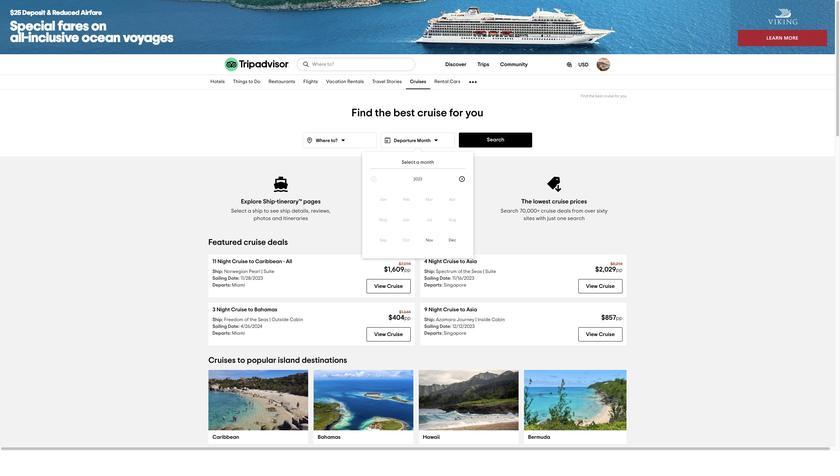 Task type: vqa. For each thing, say whether or not it's contained in the screenshot.
Los Angeles United
no



Task type: describe. For each thing, give the bounding box(es) containing it.
travel
[[372, 80, 386, 84]]

stories
[[387, 80, 402, 84]]

$7,094
[[399, 262, 411, 266]]

| inside ship : norwegian pearl | suite sailing date: 11/28/2023 departs: miami
[[262, 270, 263, 274]]

the inside ship : freedom of the seas | outside cabin sailing date: 4/26/2024 departs: miami
[[250, 318, 257, 323]]

rentals
[[348, 80, 364, 84]]

see
[[270, 209, 279, 214]]

cruises for cruises to popular island destinations
[[209, 357, 236, 365]]

: for $404
[[222, 318, 223, 323]]

cruise up one
[[552, 199, 569, 205]]

of for $404
[[245, 318, 249, 323]]

ship : norwegian pearl | suite sailing date: 11/28/2023 departs: miami
[[213, 270, 275, 288]]

ship for $1,609
[[213, 270, 222, 274]]

explore
[[241, 199, 262, 205]]

view cruise down $857
[[587, 332, 615, 338]]

with inside the lowest cruise prices search 70,000+ cruise deals from over sixty sites with just one search
[[536, 216, 546, 221]]

just
[[548, 216, 556, 221]]

cruise up azamara
[[444, 307, 459, 313]]

departs: inside ship : spectrum of the seas | suite sailing date: 11/16/2023 departs: singapore
[[425, 283, 443, 288]]

pearl
[[249, 270, 261, 274]]

cruise up the 11 night cruise to caribbean - all
[[244, 239, 266, 247]]

4 night cruise to asia
[[425, 259, 477, 265]]

asia for $8,294
[[467, 259, 477, 265]]

deals inside the lowest cruise prices search 70,000+ cruise deals from over sixty sites with just one search
[[558, 209, 571, 214]]

discover
[[446, 62, 467, 67]]

seas for $2,029
[[472, 270, 482, 274]]

restaurants link
[[265, 75, 300, 89]]

month
[[421, 160, 434, 165]]

cars
[[450, 80, 461, 84]]

jun
[[403, 218, 410, 222]]

advertisement region
[[0, 0, 836, 54]]

apr
[[449, 198, 456, 202]]

cabin inside ship : azamara journey | inside cabin sailing date: 12/12/2023 departs: singapore
[[492, 318, 505, 323]]

0 horizontal spatial for
[[450, 108, 464, 119]]

to left do
[[249, 80, 253, 84]]

to up 4/26/2024
[[248, 307, 253, 313]]

1 horizontal spatial find
[[581, 94, 589, 98]]

sep
[[380, 238, 387, 243]]

$1,644 $404 pp
[[389, 311, 411, 322]]

search image
[[303, 61, 310, 68]]

island
[[278, 357, 300, 365]]

date: inside ship : spectrum of the seas | suite sailing date: 11/16/2023 departs: singapore
[[440, 277, 452, 281]]

ship : spectrum of the seas | suite sailing date: 11/16/2023 departs: singapore
[[425, 270, 497, 288]]

0 horizontal spatial deals
[[268, 239, 288, 247]]

pp for $2,029
[[617, 268, 623, 273]]

sailing inside ship : azamara journey | inside cabin sailing date: 12/12/2023 departs: singapore
[[425, 325, 439, 330]]

departs: inside ship : norwegian pearl | suite sailing date: 11/28/2023 departs: miami
[[213, 283, 231, 288]]

write cruise reviews share your opinion with our travel community
[[362, 199, 473, 214]]

your
[[378, 209, 389, 214]]

may
[[380, 218, 388, 222]]

11 night cruise to caribbean - all
[[213, 259, 292, 265]]

vacation rentals
[[326, 80, 364, 84]]

reviews
[[425, 199, 445, 205]]

0 vertical spatial you
[[621, 94, 627, 98]]

1 horizontal spatial best
[[596, 94, 603, 98]]

0 vertical spatial select
[[402, 160, 416, 165]]

select inside explore ship‑tinerary™ pages select a ship to see ship details, reviews, photos and itineraries
[[231, 209, 247, 214]]

9
[[425, 307, 428, 313]]

hawaii
[[423, 435, 440, 441]]

search inside the lowest cruise prices search 70,000+ cruise deals from over sixty sites with just one search
[[501, 209, 519, 214]]

1 vertical spatial caribbean
[[213, 435, 239, 441]]

departure month
[[394, 139, 431, 143]]

where to?
[[316, 139, 338, 143]]

1 horizontal spatial a
[[417, 160, 420, 165]]

one
[[557, 216, 567, 221]]

sailing inside ship : spectrum of the seas | suite sailing date: 11/16/2023 departs: singapore
[[425, 277, 439, 281]]

view cruise for $404
[[375, 332, 403, 338]]

month
[[417, 139, 431, 143]]

usd button
[[561, 57, 595, 72]]

70,000+
[[520, 209, 540, 214]]

trips
[[478, 62, 490, 67]]

select a month
[[402, 160, 434, 165]]

night for $1,609
[[218, 259, 231, 265]]

1 ship from the left
[[253, 209, 263, 214]]

-
[[283, 259, 285, 265]]

hawaii link
[[423, 435, 440, 441]]

featured
[[209, 239, 242, 247]]

pp inside $857 pp
[[617, 316, 623, 321]]

rental cars link
[[431, 75, 465, 89]]

destinations
[[302, 357, 347, 365]]

explore ship‑tinerary™ pages select a ship to see ship details, reviews, photos and itineraries
[[231, 199, 331, 221]]

vacation rentals link
[[322, 75, 368, 89]]

opinion
[[390, 209, 409, 214]]

travel
[[431, 209, 445, 214]]

2 ship from the left
[[280, 209, 291, 214]]

things to do link
[[229, 75, 265, 89]]

singapore inside ship : azamara journey | inside cabin sailing date: 12/12/2023 departs: singapore
[[444, 332, 467, 336]]

ship : freedom of the seas | outside cabin sailing date: 4/26/2024 departs: miami
[[213, 318, 303, 336]]

| inside ship : freedom of the seas | outside cabin sailing date: 4/26/2024 departs: miami
[[270, 318, 271, 323]]

inside
[[478, 318, 491, 323]]

1 horizontal spatial for
[[615, 94, 620, 98]]

Search search field
[[313, 61, 410, 68]]

9 night cruise to asia
[[425, 307, 477, 313]]

journey
[[457, 318, 475, 323]]

miami inside ship : norwegian pearl | suite sailing date: 11/28/2023 departs: miami
[[232, 283, 245, 288]]

rental
[[435, 80, 449, 84]]

where
[[316, 139, 330, 143]]

$7,094 $1,609 pp
[[384, 262, 411, 273]]

mar
[[426, 198, 433, 202]]

popular
[[247, 357, 276, 365]]

1 vertical spatial bahamas
[[318, 435, 341, 441]]

12/12/2023
[[453, 325, 475, 330]]

the lowest cruise prices search 70,000+ cruise deals from over sixty sites with just one search
[[501, 199, 608, 221]]

do
[[254, 80, 261, 84]]

freedom
[[224, 318, 243, 323]]

trips button
[[472, 58, 495, 71]]

photos
[[254, 216, 271, 221]]

4
[[425, 259, 428, 265]]

view for $2,029
[[587, 284, 598, 289]]

discover button
[[440, 58, 472, 71]]

cruise down profile picture
[[604, 94, 614, 98]]

search
[[568, 216, 585, 221]]

0 horizontal spatial find
[[352, 108, 373, 119]]

view for $1,609
[[375, 284, 386, 289]]

with inside write cruise reviews share your opinion with our travel community
[[410, 209, 420, 214]]

flights link
[[300, 75, 322, 89]]

miami inside ship : freedom of the seas | outside cabin sailing date: 4/26/2024 departs: miami
[[232, 332, 245, 336]]

to up journey
[[461, 307, 466, 313]]

$8,294 $2,029 pp
[[596, 262, 623, 273]]

cruise down $1,609
[[387, 284, 403, 289]]

view cruise for $1,609
[[375, 284, 403, 289]]

spectrum
[[436, 270, 457, 274]]

vacation
[[326, 80, 347, 84]]

date: inside ship : freedom of the seas | outside cabin sailing date: 4/26/2024 departs: miami
[[228, 325, 240, 330]]

to?
[[331, 139, 338, 143]]

0 vertical spatial search
[[487, 137, 505, 143]]

usd
[[579, 62, 589, 68]]

jul
[[427, 218, 433, 222]]

to inside explore ship‑tinerary™ pages select a ship to see ship details, reviews, photos and itineraries
[[264, 209, 269, 214]]

| inside ship : azamara journey | inside cabin sailing date: 12/12/2023 departs: singapore
[[476, 318, 477, 323]]

nov
[[426, 238, 433, 243]]

feb
[[403, 198, 410, 202]]

oct
[[403, 238, 410, 243]]

write
[[391, 199, 405, 205]]

$2,029
[[596, 267, 617, 273]]

our
[[422, 209, 430, 214]]

to up 11/16/2023 at bottom right
[[460, 259, 466, 265]]

0 horizontal spatial find the best cruise for you
[[352, 108, 484, 119]]



Task type: locate. For each thing, give the bounding box(es) containing it.
: inside ship : spectrum of the seas | suite sailing date: 11/16/2023 departs: singapore
[[434, 270, 435, 274]]

date: down freedom
[[228, 325, 240, 330]]

prices
[[570, 199, 588, 205]]

night right 9
[[429, 307, 442, 313]]

ship : azamara journey | inside cabin sailing date: 12/12/2023 departs: singapore
[[425, 318, 505, 336]]

night right the 3
[[217, 307, 230, 313]]

a left month
[[417, 160, 420, 165]]

bermuda
[[529, 435, 551, 441]]

cruise down $2,029
[[599, 284, 615, 289]]

suite
[[264, 270, 275, 274], [486, 270, 497, 274]]

1 horizontal spatial deals
[[558, 209, 571, 214]]

: inside ship : norwegian pearl | suite sailing date: 11/28/2023 departs: miami
[[222, 270, 223, 274]]

2 singapore from the top
[[444, 332, 467, 336]]

11/16/2023
[[453, 277, 475, 281]]

sailing inside ship : freedom of the seas | outside cabin sailing date: 4/26/2024 departs: miami
[[213, 325, 227, 330]]

travel stories link
[[368, 75, 406, 89]]

community button
[[495, 58, 534, 71]]

ship up photos
[[253, 209, 263, 214]]

0 vertical spatial caribbean
[[256, 259, 282, 265]]

sixty
[[597, 209, 608, 214]]

date:
[[228, 277, 240, 281], [440, 277, 452, 281], [228, 325, 240, 330], [440, 325, 452, 330]]

departs: down freedom
[[213, 332, 231, 336]]

miami down norwegian
[[232, 283, 245, 288]]

ship down 4
[[425, 270, 434, 274]]

of for $2,029
[[458, 270, 463, 274]]

lowest
[[534, 199, 551, 205]]

travel stories
[[372, 80, 402, 84]]

sailing inside ship : norwegian pearl | suite sailing date: 11/28/2023 departs: miami
[[213, 277, 227, 281]]

1 horizontal spatial find the best cruise for you
[[581, 94, 627, 98]]

dec
[[449, 238, 457, 243]]

1 vertical spatial of
[[245, 318, 249, 323]]

cruise up month
[[418, 108, 447, 119]]

date: inside ship : norwegian pearl | suite sailing date: 11/28/2023 departs: miami
[[228, 277, 240, 281]]

0 horizontal spatial ship
[[253, 209, 263, 214]]

sailing down norwegian
[[213, 277, 227, 281]]

0 vertical spatial a
[[417, 160, 420, 165]]

| inside ship : spectrum of the seas | suite sailing date: 11/16/2023 departs: singapore
[[483, 270, 485, 274]]

1 horizontal spatial select
[[402, 160, 416, 165]]

details,
[[292, 209, 310, 214]]

departs: inside ship : azamara journey | inside cabin sailing date: 12/12/2023 departs: singapore
[[425, 332, 443, 336]]

deals up -
[[268, 239, 288, 247]]

azamara
[[436, 318, 456, 323]]

bermuda link
[[529, 435, 551, 441]]

of up 11/16/2023 at bottom right
[[458, 270, 463, 274]]

asia up 11/16/2023 at bottom right
[[467, 259, 477, 265]]

1 vertical spatial search
[[501, 209, 519, 214]]

1 vertical spatial you
[[466, 108, 484, 119]]

:
[[222, 270, 223, 274], [434, 270, 435, 274], [222, 318, 223, 323], [434, 318, 435, 323]]

cruise up the just
[[541, 209, 556, 214]]

with left our
[[410, 209, 420, 214]]

0 horizontal spatial seas
[[258, 318, 269, 323]]

0 vertical spatial seas
[[472, 270, 482, 274]]

cabin right 'outside'
[[290, 318, 303, 323]]

sailing down azamara
[[425, 325, 439, 330]]

1 vertical spatial find the best cruise for you
[[352, 108, 484, 119]]

over
[[585, 209, 596, 214]]

to left see
[[264, 209, 269, 214]]

0 horizontal spatial best
[[394, 108, 415, 119]]

0 vertical spatial bahamas
[[255, 307, 278, 313]]

$8,294
[[611, 262, 623, 266]]

and
[[272, 216, 282, 221]]

cabin
[[290, 318, 303, 323], [492, 318, 505, 323]]

view cruise for $2,029
[[587, 284, 615, 289]]

2 suite from the left
[[486, 270, 497, 274]]

: left norwegian
[[222, 270, 223, 274]]

to left popular
[[238, 357, 245, 365]]

3
[[213, 307, 216, 313]]

1 miami from the top
[[232, 283, 245, 288]]

find the best cruise for you up the departure month
[[352, 108, 484, 119]]

cruise up our
[[407, 199, 423, 205]]

1 singapore from the top
[[444, 283, 467, 288]]

date: down norwegian
[[228, 277, 240, 281]]

1 vertical spatial with
[[536, 216, 546, 221]]

aug
[[449, 218, 457, 222]]

1 horizontal spatial you
[[621, 94, 627, 98]]

to
[[249, 80, 253, 84], [264, 209, 269, 214], [249, 259, 254, 265], [460, 259, 466, 265], [248, 307, 253, 313], [461, 307, 466, 313], [238, 357, 245, 365]]

find the best cruise for you down profile picture
[[581, 94, 627, 98]]

0 vertical spatial find
[[581, 94, 589, 98]]

cruises to popular island destinations
[[209, 357, 347, 365]]

cruise up norwegian
[[232, 259, 248, 265]]

$857 pp
[[602, 315, 623, 322]]

0 horizontal spatial a
[[248, 209, 251, 214]]

seas inside ship : freedom of the seas | outside cabin sailing date: 4/26/2024 departs: miami
[[258, 318, 269, 323]]

1 horizontal spatial with
[[536, 216, 546, 221]]

miami down freedom
[[232, 332, 245, 336]]

reviews,
[[311, 209, 331, 214]]

1 vertical spatial asia
[[467, 307, 477, 313]]

cruise down $404
[[387, 332, 403, 338]]

cruises for cruises
[[410, 80, 427, 84]]

2 miami from the top
[[232, 332, 245, 336]]

with
[[410, 209, 420, 214], [536, 216, 546, 221]]

the
[[589, 94, 595, 98], [375, 108, 391, 119], [464, 270, 471, 274], [250, 318, 257, 323]]

pp inside the $1,644 $404 pp
[[405, 316, 411, 321]]

featured cruise deals
[[209, 239, 288, 247]]

cruises
[[410, 80, 427, 84], [209, 357, 236, 365]]

pp for $1,609
[[405, 268, 411, 273]]

cruises link
[[406, 75, 431, 89]]

ship inside ship : freedom of the seas | outside cabin sailing date: 4/26/2024 departs: miami
[[213, 318, 222, 323]]

best up departure
[[394, 108, 415, 119]]

night
[[218, 259, 231, 265], [429, 259, 442, 265], [217, 307, 230, 313], [429, 307, 442, 313]]

$857
[[602, 315, 617, 322]]

0 horizontal spatial caribbean
[[213, 435, 239, 441]]

0 vertical spatial deals
[[558, 209, 571, 214]]

pp inside "$7,094 $1,609 pp"
[[405, 268, 411, 273]]

asia for $857
[[467, 307, 477, 313]]

find the best cruise for you
[[581, 94, 627, 98], [352, 108, 484, 119]]

itineraries
[[283, 216, 308, 221]]

sailing down freedom
[[213, 325, 227, 330]]

a inside explore ship‑tinerary™ pages select a ship to see ship details, reviews, photos and itineraries
[[248, 209, 251, 214]]

rental cars
[[435, 80, 461, 84]]

0 vertical spatial find the best cruise for you
[[581, 94, 627, 98]]

0 horizontal spatial you
[[466, 108, 484, 119]]

$1,609
[[384, 267, 405, 273]]

0 horizontal spatial cruises
[[209, 357, 236, 365]]

0 vertical spatial for
[[615, 94, 620, 98]]

view cruise down $404
[[375, 332, 403, 338]]

date: down spectrum
[[440, 277, 452, 281]]

1 horizontal spatial ship
[[280, 209, 291, 214]]

cruise
[[232, 259, 248, 265], [443, 259, 459, 265], [387, 284, 403, 289], [599, 284, 615, 289], [231, 307, 247, 313], [444, 307, 459, 313], [387, 332, 403, 338], [599, 332, 615, 338]]

1 vertical spatial miami
[[232, 332, 245, 336]]

departs: down azamara
[[425, 332, 443, 336]]

ship‑tinerary™
[[263, 199, 302, 205]]

cruise inside write cruise reviews share your opinion with our travel community
[[407, 199, 423, 205]]

$404
[[389, 315, 405, 322]]

community
[[446, 209, 473, 214]]

norwegian
[[224, 270, 248, 274]]

ship inside ship : azamara journey | inside cabin sailing date: 12/12/2023 departs: singapore
[[425, 318, 434, 323]]

with left the just
[[536, 216, 546, 221]]

to up pearl
[[249, 259, 254, 265]]

view for $404
[[375, 332, 386, 338]]

0 horizontal spatial bahamas
[[255, 307, 278, 313]]

cabin right inside
[[492, 318, 505, 323]]

: left freedom
[[222, 318, 223, 323]]

profile picture image
[[597, 58, 611, 71]]

night right 4
[[429, 259, 442, 265]]

cabin inside ship : freedom of the seas | outside cabin sailing date: 4/26/2024 departs: miami
[[290, 318, 303, 323]]

ship for $404
[[213, 318, 222, 323]]

1 vertical spatial a
[[248, 209, 251, 214]]

0 vertical spatial asia
[[467, 259, 477, 265]]

0 horizontal spatial with
[[410, 209, 420, 214]]

1 horizontal spatial bahamas
[[318, 435, 341, 441]]

3 night cruise to bahamas
[[213, 307, 278, 313]]

cruise up freedom
[[231, 307, 247, 313]]

select left month
[[402, 160, 416, 165]]

: inside ship : freedom of the seas | outside cabin sailing date: 4/26/2024 departs: miami
[[222, 318, 223, 323]]

ship inside ship : spectrum of the seas | suite sailing date: 11/16/2023 departs: singapore
[[425, 270, 434, 274]]

date: inside ship : azamara journey | inside cabin sailing date: 12/12/2023 departs: singapore
[[440, 325, 452, 330]]

1 horizontal spatial suite
[[486, 270, 497, 274]]

: left spectrum
[[434, 270, 435, 274]]

a down explore at the left top of the page
[[248, 209, 251, 214]]

the
[[522, 199, 532, 205]]

: for $1,609
[[222, 270, 223, 274]]

things
[[233, 80, 248, 84]]

1 horizontal spatial cruises
[[410, 80, 427, 84]]

0 horizontal spatial select
[[231, 209, 247, 214]]

of up 4/26/2024
[[245, 318, 249, 323]]

select
[[402, 160, 416, 165], [231, 209, 247, 214]]

pp inside $8,294 $2,029 pp
[[617, 268, 623, 273]]

1 vertical spatial for
[[450, 108, 464, 119]]

: inside ship : azamara journey | inside cabin sailing date: 12/12/2023 departs: singapore
[[434, 318, 435, 323]]

find down rentals
[[352, 108, 373, 119]]

pp for $404
[[405, 316, 411, 321]]

flights
[[304, 80, 318, 84]]

0 horizontal spatial of
[[245, 318, 249, 323]]

cruise
[[604, 94, 614, 98], [418, 108, 447, 119], [407, 199, 423, 205], [552, 199, 569, 205], [541, 209, 556, 214], [244, 239, 266, 247]]

night for $2,029
[[429, 259, 442, 265]]

miami
[[232, 283, 245, 288], [232, 332, 245, 336]]

sites
[[524, 216, 535, 221]]

0 vertical spatial cruises
[[410, 80, 427, 84]]

view cruise down $1,609
[[375, 284, 403, 289]]

departure
[[394, 139, 416, 143]]

0 vertical spatial singapore
[[444, 283, 467, 288]]

singapore down 11/16/2023 at bottom right
[[444, 283, 467, 288]]

ship
[[213, 270, 222, 274], [425, 270, 434, 274], [213, 318, 222, 323], [425, 318, 434, 323]]

suite inside ship : norwegian pearl | suite sailing date: 11/28/2023 departs: miami
[[264, 270, 275, 274]]

deals
[[558, 209, 571, 214], [268, 239, 288, 247]]

1 horizontal spatial seas
[[472, 270, 482, 274]]

0 vertical spatial best
[[596, 94, 603, 98]]

bahamas
[[255, 307, 278, 313], [318, 435, 341, 441]]

from
[[573, 209, 584, 214]]

1 vertical spatial find
[[352, 108, 373, 119]]

departs: down norwegian
[[213, 283, 231, 288]]

sailing down spectrum
[[425, 277, 439, 281]]

seas
[[472, 270, 482, 274], [258, 318, 269, 323]]

ship inside ship : norwegian pearl | suite sailing date: 11/28/2023 departs: miami
[[213, 270, 222, 274]]

ship down the 3
[[213, 318, 222, 323]]

departs:
[[213, 283, 231, 288], [425, 283, 443, 288], [213, 332, 231, 336], [425, 332, 443, 336]]

date: down azamara
[[440, 325, 452, 330]]

0 vertical spatial with
[[410, 209, 420, 214]]

0 vertical spatial of
[[458, 270, 463, 274]]

hotels
[[211, 80, 225, 84]]

select down explore at the left top of the page
[[231, 209, 247, 214]]

2 cabin from the left
[[492, 318, 505, 323]]

of inside ship : spectrum of the seas | suite sailing date: 11/16/2023 departs: singapore
[[458, 270, 463, 274]]

seas up 4/26/2024
[[258, 318, 269, 323]]

ship down 11
[[213, 270, 222, 274]]

cruise down $857
[[599, 332, 615, 338]]

suite inside ship : spectrum of the seas | suite sailing date: 11/16/2023 departs: singapore
[[486, 270, 497, 274]]

community
[[501, 62, 528, 67]]

1 horizontal spatial caribbean
[[256, 259, 282, 265]]

all
[[286, 259, 292, 265]]

things to do
[[233, 80, 261, 84]]

departs: down spectrum
[[425, 283, 443, 288]]

night right 11
[[218, 259, 231, 265]]

1 cabin from the left
[[290, 318, 303, 323]]

ship for $2,029
[[425, 270, 434, 274]]

: left azamara
[[434, 318, 435, 323]]

of inside ship : freedom of the seas | outside cabin sailing date: 4/26/2024 departs: miami
[[245, 318, 249, 323]]

singapore inside ship : spectrum of the seas | suite sailing date: 11/16/2023 departs: singapore
[[444, 283, 467, 288]]

1 vertical spatial cruises
[[209, 357, 236, 365]]

None search field
[[298, 58, 415, 71]]

$1,644
[[400, 311, 411, 315]]

1 vertical spatial select
[[231, 209, 247, 214]]

0 horizontal spatial suite
[[264, 270, 275, 274]]

seas up 11/16/2023 at bottom right
[[472, 270, 482, 274]]

caribbean
[[256, 259, 282, 265], [213, 435, 239, 441]]

tripadvisor image
[[225, 58, 289, 71]]

ship down 9
[[425, 318, 434, 323]]

seas inside ship : spectrum of the seas | suite sailing date: 11/16/2023 departs: singapore
[[472, 270, 482, 274]]

view cruise down $2,029
[[587, 284, 615, 289]]

departs: inside ship : freedom of the seas | outside cabin sailing date: 4/26/2024 departs: miami
[[213, 332, 231, 336]]

the inside ship : spectrum of the seas | suite sailing date: 11/16/2023 departs: singapore
[[464, 270, 471, 274]]

1 horizontal spatial of
[[458, 270, 463, 274]]

0 vertical spatial miami
[[232, 283, 245, 288]]

1 vertical spatial deals
[[268, 239, 288, 247]]

best down profile picture
[[596, 94, 603, 98]]

1 vertical spatial singapore
[[444, 332, 467, 336]]

1 horizontal spatial cabin
[[492, 318, 505, 323]]

night for $404
[[217, 307, 230, 313]]

ship down ship‑tinerary™
[[280, 209, 291, 214]]

1 vertical spatial seas
[[258, 318, 269, 323]]

: for $2,029
[[434, 270, 435, 274]]

asia up journey
[[467, 307, 477, 313]]

11
[[213, 259, 217, 265]]

singapore down the 12/12/2023
[[444, 332, 467, 336]]

deals up one
[[558, 209, 571, 214]]

bahamas link
[[318, 435, 341, 441]]

0 horizontal spatial cabin
[[290, 318, 303, 323]]

cruise up spectrum
[[443, 259, 459, 265]]

find down usd
[[581, 94, 589, 98]]

caribbean link
[[213, 435, 239, 441]]

seas for $404
[[258, 318, 269, 323]]

1 suite from the left
[[264, 270, 275, 274]]

1 vertical spatial best
[[394, 108, 415, 119]]



